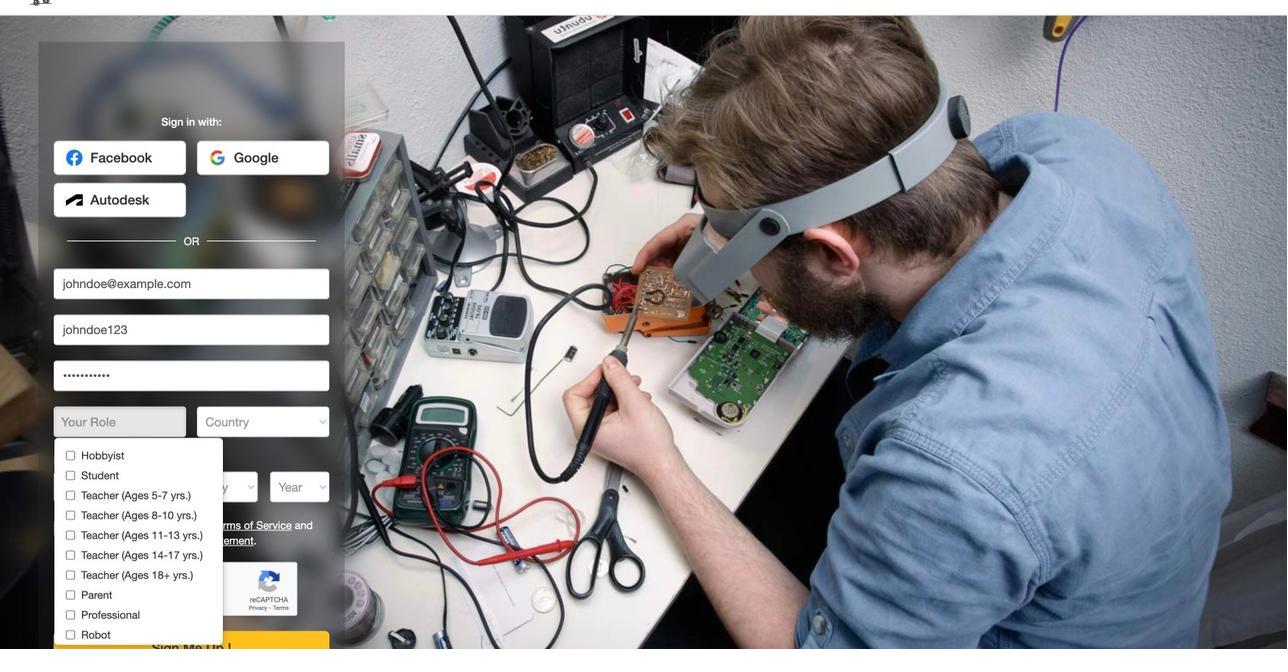 Task type: locate. For each thing, give the bounding box(es) containing it.
None checkbox
[[66, 491, 75, 500], [66, 511, 75, 520], [66, 531, 75, 540], [66, 551, 75, 560], [66, 491, 75, 500], [66, 511, 75, 520], [66, 531, 75, 540], [66, 551, 75, 560]]

Email email field
[[54, 269, 330, 299]]

None checkbox
[[66, 451, 75, 460], [66, 471, 75, 480], [54, 521, 69, 536], [66, 571, 75, 580], [66, 591, 75, 600], [66, 611, 75, 620], [66, 630, 75, 640], [66, 451, 75, 460], [66, 471, 75, 480], [54, 521, 69, 536], [66, 571, 75, 580], [66, 591, 75, 600], [66, 611, 75, 620], [66, 630, 75, 640]]

Username text field
[[54, 315, 330, 345]]

autodesk image
[[65, 191, 84, 209]]



Task type: describe. For each thing, give the bounding box(es) containing it.
google image
[[209, 149, 227, 167]]

facebook image
[[65, 149, 84, 167]]

Password password field
[[54, 361, 330, 391]]



Task type: vqa. For each thing, say whether or not it's contained in the screenshot.
in
no



